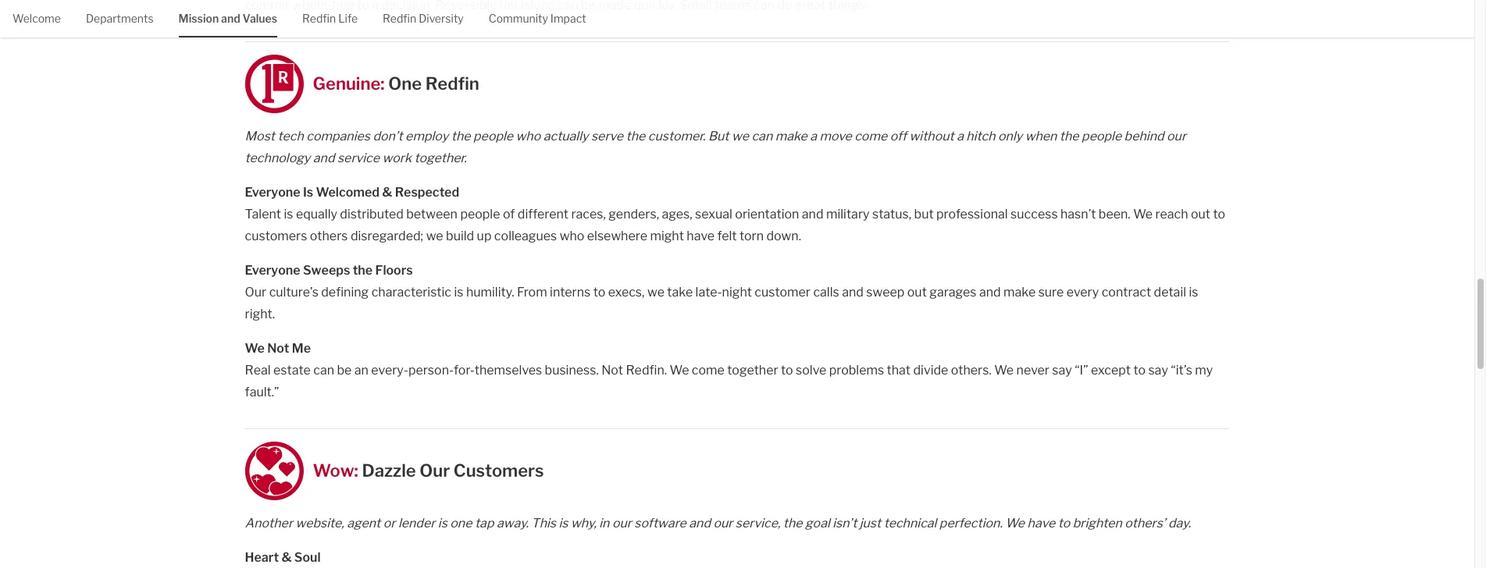 Task type: describe. For each thing, give the bounding box(es) containing it.
our inside the everyone sweeps the floors our culture's defining characteristic is humility. from interns to execs, we take late-night customer calls and sweep out garages and make sure every contract detail is right.
[[245, 285, 267, 300]]

everyone sweeps the floors our culture's defining characteristic is humility. from interns to execs, we take late-night customer calls and sweep out garages and make sure every contract detail is right.
[[245, 263, 1199, 322]]

departments
[[86, 12, 154, 25]]

can inside most tech companies don't employ the people who actually serve the customer. but we can make a move come off without a hitch only when the people behind our technology and service work together.
[[752, 129, 773, 144]]

themselves
[[475, 363, 542, 378]]

day.
[[1169, 516, 1191, 531]]

but
[[914, 207, 934, 222]]

divide
[[914, 363, 949, 378]]

felt
[[717, 229, 737, 244]]

sweeps
[[303, 263, 350, 278]]

technical
[[884, 516, 937, 531]]

except
[[1091, 363, 1131, 378]]

who inside most tech companies don't employ the people who actually serve the customer. but we can make a move come off without a hitch only when the people behind our technology and service work together.
[[516, 129, 541, 144]]

genders,
[[609, 207, 659, 222]]

customers
[[454, 461, 544, 481]]

"it's
[[1171, 363, 1193, 378]]

floors
[[375, 263, 413, 278]]

fault."
[[245, 385, 279, 400]]

the inside the everyone sweeps the floors our culture's defining characteristic is humility. from interns to execs, we take late-night customer calls and sweep out garages and make sure every contract detail is right.
[[353, 263, 373, 278]]

out inside everyone is welcomed & respected talent is equally distributed between people of different races, genders, ages, sexual orientation and military status, but professional success hasn't been. we reach out to customers others disregarded; we build up colleagues who elsewhere might have felt torn down.
[[1191, 207, 1211, 222]]

departments link
[[86, 0, 154, 36]]

we inside the everyone sweeps the floors our culture's defining characteristic is humility. from interns to execs, we take late-night customer calls and sweep out garages and make sure every contract detail is right.
[[648, 285, 665, 300]]

calls
[[814, 285, 840, 300]]

person-
[[408, 363, 454, 378]]

to inside the everyone sweeps the floors our culture's defining characteristic is humility. from interns to execs, we take late-night customer calls and sweep out garages and make sure every contract detail is right.
[[593, 285, 606, 300]]

why,
[[571, 516, 597, 531]]

genuine:
[[313, 74, 385, 94]]

business.
[[545, 363, 599, 378]]

we up real
[[245, 341, 265, 356]]

off
[[890, 129, 907, 144]]

impact
[[551, 12, 586, 25]]

take
[[667, 285, 693, 300]]

redfin for redfin diversity
[[383, 12, 417, 25]]

to left brighten
[[1058, 516, 1070, 531]]

we inside most tech companies don't employ the people who actually serve the customer. but we can make a move come off without a hitch only when the people behind our technology and service work together.
[[732, 129, 749, 144]]

every
[[1067, 285, 1099, 300]]

redfin diversity
[[383, 12, 464, 25]]

work
[[382, 151, 412, 166]]

can inside we not me real estate can be an every-person-for-themselves business. not redfin. we come together to solve problems that divide others. we never say "i" except to say "it's my fault."
[[313, 363, 334, 378]]

mission and values
[[179, 12, 277, 25]]

redfin life
[[302, 12, 358, 25]]

one redfin sign image
[[245, 55, 304, 113]]

build
[[446, 229, 474, 244]]

customer.
[[648, 129, 706, 144]]

have inside everyone is welcomed & respected talent is equally distributed between people of different races, genders, ages, sexual orientation and military status, but professional success hasn't been. we reach out to customers others disregarded; we build up colleagues who elsewhere might have felt torn down.
[[687, 229, 715, 244]]

together.
[[414, 151, 467, 166]]

is inside everyone is welcomed & respected talent is equally distributed between people of different races, genders, ages, sexual orientation and military status, but professional success hasn't been. we reach out to customers others disregarded; we build up colleagues who elsewhere might have felt torn down.
[[284, 207, 293, 222]]

technology
[[245, 151, 310, 166]]

people inside everyone is welcomed & respected talent is equally distributed between people of different races, genders, ages, sexual orientation and military status, but professional success hasn't been. we reach out to customers others disregarded; we build up colleagues who elsewhere might have felt torn down.
[[460, 207, 500, 222]]

only
[[998, 129, 1023, 144]]

real
[[245, 363, 271, 378]]

one
[[450, 516, 472, 531]]

never
[[1017, 363, 1050, 378]]

welcome link
[[12, 0, 61, 36]]

reach
[[1156, 207, 1189, 222]]

sure
[[1039, 285, 1064, 300]]

people left behind
[[1082, 129, 1122, 144]]

sexual
[[695, 207, 733, 222]]

up
[[477, 229, 492, 244]]

community impact link
[[489, 0, 586, 36]]

redfin life link
[[302, 0, 358, 36]]

1 a from the left
[[810, 129, 817, 144]]

me
[[292, 341, 311, 356]]

redfin.
[[626, 363, 667, 378]]

isn't
[[833, 516, 857, 531]]

2 horizontal spatial redfin
[[425, 74, 480, 94]]

redfin diversity link
[[383, 0, 464, 36]]

genuine: one redfin
[[313, 74, 480, 94]]

and right software
[[689, 516, 711, 531]]

execs,
[[608, 285, 645, 300]]

contract
[[1102, 285, 1152, 300]]

the right when
[[1060, 129, 1079, 144]]

orientation
[[735, 207, 799, 222]]

my
[[1195, 363, 1213, 378]]

service
[[337, 151, 380, 166]]

we left never
[[995, 363, 1014, 378]]

problems
[[829, 363, 884, 378]]

to inside everyone is welcomed & respected talent is equally distributed between people of different races, genders, ages, sexual orientation and military status, but professional success hasn't been. we reach out to customers others disregarded; we build up colleagues who elsewhere might have felt torn down.
[[1213, 207, 1226, 222]]

we not me real estate can be an every-person-for-themselves business. not redfin. we come together to solve problems that divide others. we never say "i" except to say "it's my fault."
[[245, 341, 1213, 400]]

we inside everyone is welcomed & respected talent is equally distributed between people of different races, genders, ages, sexual orientation and military status, but professional success hasn't been. we reach out to customers others disregarded; we build up colleagues who elsewhere might have felt torn down.
[[426, 229, 443, 244]]

status,
[[873, 207, 912, 222]]

every-
[[371, 363, 408, 378]]

0 horizontal spatial our
[[612, 516, 632, 531]]

everyone for culture's
[[245, 263, 300, 278]]

serve
[[591, 129, 623, 144]]

ages,
[[662, 207, 693, 222]]

is right detail at the bottom right
[[1189, 285, 1199, 300]]

we right redfin. at left
[[670, 363, 689, 378]]

be
[[337, 363, 352, 378]]

together
[[728, 363, 779, 378]]

is left humility.
[[454, 285, 464, 300]]

estate
[[273, 363, 311, 378]]

but
[[708, 129, 729, 144]]

an
[[354, 363, 369, 378]]

soul
[[294, 551, 321, 565]]

military
[[826, 207, 870, 222]]

wow: dazzle our customers
[[313, 461, 544, 481]]

might
[[650, 229, 684, 244]]

tap
[[475, 516, 494, 531]]

community
[[489, 12, 548, 25]]

to left solve
[[781, 363, 793, 378]]

most tech companies don't employ the people who actually serve the customer. but we can make a move come off without a hitch only when the people behind our technology and service work together.
[[245, 129, 1187, 166]]

races,
[[571, 207, 606, 222]]

perfection.
[[940, 516, 1003, 531]]

make inside most tech companies don't employ the people who actually serve the customer. but we can make a move come off without a hitch only when the people behind our technology and service work together.
[[775, 129, 808, 144]]

respected
[[395, 185, 459, 200]]

wow:
[[313, 461, 358, 481]]

website,
[[296, 516, 344, 531]]



Task type: locate. For each thing, give the bounding box(es) containing it.
1 horizontal spatial a
[[957, 129, 964, 144]]

without
[[910, 129, 954, 144]]

say left ""it's"
[[1149, 363, 1169, 378]]

in
[[599, 516, 610, 531]]

the
[[451, 129, 471, 144], [626, 129, 646, 144], [1060, 129, 1079, 144], [353, 263, 373, 278], [783, 516, 803, 531]]

welcomed
[[316, 185, 380, 200]]

0 horizontal spatial &
[[282, 551, 292, 565]]

the left goal
[[783, 516, 803, 531]]

diversity
[[419, 12, 464, 25]]

0 vertical spatial &
[[382, 185, 392, 200]]

0 vertical spatial can
[[752, 129, 773, 144]]

our up the right.
[[245, 285, 267, 300]]

0 horizontal spatial come
[[692, 363, 725, 378]]

down.
[[767, 229, 802, 244]]

success
[[1011, 207, 1058, 222]]

our right dazzle
[[420, 461, 450, 481]]

culture's
[[269, 285, 319, 300]]

one
[[388, 74, 422, 94]]

1 vertical spatial out
[[908, 285, 927, 300]]

1 horizontal spatial out
[[1191, 207, 1211, 222]]

elsewhere
[[587, 229, 648, 244]]

have left brighten
[[1028, 516, 1056, 531]]

2 horizontal spatial we
[[732, 129, 749, 144]]

can
[[752, 129, 773, 144], [313, 363, 334, 378]]

"i"
[[1075, 363, 1089, 378]]

humility.
[[466, 285, 514, 300]]

customer
[[755, 285, 811, 300]]

just
[[860, 516, 881, 531]]

we right perfection.
[[1006, 516, 1025, 531]]

0 horizontal spatial can
[[313, 363, 334, 378]]

and right calls
[[842, 285, 864, 300]]

& left soul
[[282, 551, 292, 565]]

make left sure
[[1004, 285, 1036, 300]]

another
[[245, 516, 293, 531]]

characteristic
[[372, 285, 452, 300]]

come
[[855, 129, 888, 144], [692, 363, 725, 378]]

tech
[[278, 129, 304, 144]]

out inside the everyone sweeps the floors our culture's defining characteristic is humility. from interns to execs, we take late-night customer calls and sweep out garages and make sure every contract detail is right.
[[908, 285, 927, 300]]

our
[[245, 285, 267, 300], [420, 461, 450, 481]]

0 vertical spatial come
[[855, 129, 888, 144]]

another website, agent or lender is one tap away. this is why, in our software and our service, the goal isn't just technical perfection. we have to brighten others' day.
[[245, 516, 1191, 531]]

we down between
[[426, 229, 443, 244]]

solve
[[796, 363, 827, 378]]

0 horizontal spatial who
[[516, 129, 541, 144]]

mission and values link
[[179, 0, 277, 36]]

everyone inside everyone is welcomed & respected talent is equally distributed between people of different races, genders, ages, sexual orientation and military status, but professional success hasn't been. we reach out to customers others disregarded; we build up colleagues who elsewhere might have felt torn down.
[[245, 185, 300, 200]]

0 horizontal spatial our
[[245, 285, 267, 300]]

different
[[518, 207, 569, 222]]

2 a from the left
[[957, 129, 964, 144]]

and left values
[[221, 12, 240, 25]]

0 vertical spatial out
[[1191, 207, 1211, 222]]

can right but
[[752, 129, 773, 144]]

the up defining at bottom
[[353, 263, 373, 278]]

or
[[383, 516, 396, 531]]

sweep
[[867, 285, 905, 300]]

and down companies
[[313, 151, 335, 166]]

dazzle
[[362, 461, 416, 481]]

1 horizontal spatial not
[[602, 363, 623, 378]]

a left move
[[810, 129, 817, 144]]

brighten
[[1073, 516, 1122, 531]]

come left off
[[855, 129, 888, 144]]

1 horizontal spatial can
[[752, 129, 773, 144]]

hasn't
[[1061, 207, 1096, 222]]

and right 'garages'
[[980, 285, 1001, 300]]

a
[[810, 129, 817, 144], [957, 129, 964, 144]]

not left redfin. at left
[[602, 363, 623, 378]]

1 vertical spatial who
[[560, 229, 585, 244]]

hitch
[[967, 129, 996, 144]]

actually
[[543, 129, 589, 144]]

who down races,
[[560, 229, 585, 244]]

we left take
[[648, 285, 665, 300]]

1 vertical spatial can
[[313, 363, 334, 378]]

people up up
[[460, 207, 500, 222]]

redfin for redfin life
[[302, 12, 336, 25]]

detail
[[1154, 285, 1187, 300]]

0 vertical spatial our
[[245, 285, 267, 300]]

redfin right one
[[425, 74, 480, 94]]

come left together on the bottom
[[692, 363, 725, 378]]

1 vertical spatial our
[[420, 461, 450, 481]]

to right 'except'
[[1134, 363, 1146, 378]]

to left execs,
[[593, 285, 606, 300]]

make left move
[[775, 129, 808, 144]]

&
[[382, 185, 392, 200], [282, 551, 292, 565]]

0 horizontal spatial redfin
[[302, 12, 336, 25]]

0 horizontal spatial we
[[426, 229, 443, 244]]

1 horizontal spatial say
[[1149, 363, 1169, 378]]

0 vertical spatial everyone
[[245, 185, 300, 200]]

agent
[[347, 516, 381, 531]]

& inside everyone is welcomed & respected talent is equally distributed between people of different races, genders, ages, sexual orientation and military status, but professional success hasn't been. we reach out to customers others disregarded; we build up colleagues who elsewhere might have felt torn down.
[[382, 185, 392, 200]]

1 horizontal spatial come
[[855, 129, 888, 144]]

of
[[503, 207, 515, 222]]

we right but
[[732, 129, 749, 144]]

0 vertical spatial we
[[732, 129, 749, 144]]

come inside we not me real estate can be an every-person-for-themselves business. not redfin. we come together to solve problems that divide others. we never say "i" except to say "it's my fault."
[[692, 363, 725, 378]]

2 vertical spatial we
[[648, 285, 665, 300]]

our right behind
[[1167, 129, 1187, 144]]

0 vertical spatial not
[[267, 341, 289, 356]]

who
[[516, 129, 541, 144], [560, 229, 585, 244]]

redfin left the life
[[302, 12, 336, 25]]

is up customers
[[284, 207, 293, 222]]

service,
[[736, 516, 781, 531]]

we inside everyone is welcomed & respected talent is equally distributed between people of different races, genders, ages, sexual orientation and military status, but professional success hasn't been. we reach out to customers others disregarded; we build up colleagues who elsewhere might have felt torn down.
[[1134, 207, 1153, 222]]

come inside most tech companies don't employ the people who actually serve the customer. but we can make a move come off without a hitch only when the people behind our technology and service work together.
[[855, 129, 888, 144]]

say left "i"
[[1053, 363, 1072, 378]]

1 horizontal spatial we
[[648, 285, 665, 300]]

2 say from the left
[[1149, 363, 1169, 378]]

to right reach
[[1213, 207, 1226, 222]]

out right sweep
[[908, 285, 927, 300]]

1 vertical spatial everyone
[[245, 263, 300, 278]]

is right this
[[559, 516, 568, 531]]

and left military
[[802, 207, 824, 222]]

2 horizontal spatial our
[[1167, 129, 1187, 144]]

the up the together.
[[451, 129, 471, 144]]

our left service,
[[714, 516, 733, 531]]

everyone up culture's
[[245, 263, 300, 278]]

defining
[[321, 285, 369, 300]]

out
[[1191, 207, 1211, 222], [908, 285, 927, 300]]

everyone inside the everyone sweeps the floors our culture's defining characteristic is humility. from interns to execs, we take late-night customer calls and sweep out garages and make sure every contract detail is right.
[[245, 263, 300, 278]]

we right been.
[[1134, 207, 1153, 222]]

companies
[[306, 129, 370, 144]]

move
[[820, 129, 852, 144]]

1 vertical spatial we
[[426, 229, 443, 244]]

0 vertical spatial have
[[687, 229, 715, 244]]

torn
[[740, 229, 764, 244]]

people right the employ on the left
[[473, 129, 513, 144]]

garages
[[930, 285, 977, 300]]

our right in
[[612, 516, 632, 531]]

0 horizontal spatial say
[[1053, 363, 1072, 378]]

and inside everyone is welcomed & respected talent is equally distributed between people of different races, genders, ages, sexual orientation and military status, but professional success hasn't been. we reach out to customers others disregarded; we build up colleagues who elsewhere might have felt torn down.
[[802, 207, 824, 222]]

everyone up talent
[[245, 185, 300, 200]]

our inside most tech companies don't employ the people who actually serve the customer. but we can make a move come off without a hitch only when the people behind our technology and service work together.
[[1167, 129, 1187, 144]]

0 vertical spatial make
[[775, 129, 808, 144]]

0 vertical spatial who
[[516, 129, 541, 144]]

have down sexual at left top
[[687, 229, 715, 244]]

hearts image
[[245, 442, 304, 501]]

everyone is welcomed & respected talent is equally distributed between people of different races, genders, ages, sexual orientation and military status, but professional success hasn't been. we reach out to customers others disregarded; we build up colleagues who elsewhere might have felt torn down.
[[245, 185, 1226, 244]]

& up the distributed
[[382, 185, 392, 200]]

our
[[1167, 129, 1187, 144], [612, 516, 632, 531], [714, 516, 733, 531]]

1 horizontal spatial our
[[714, 516, 733, 531]]

is left one
[[438, 516, 447, 531]]

everyone for talent
[[245, 185, 300, 200]]

1 horizontal spatial who
[[560, 229, 585, 244]]

1 horizontal spatial make
[[1004, 285, 1036, 300]]

1 vertical spatial have
[[1028, 516, 1056, 531]]

1 horizontal spatial our
[[420, 461, 450, 481]]

1 horizontal spatial have
[[1028, 516, 1056, 531]]

customers
[[245, 229, 307, 244]]

can left be
[[313, 363, 334, 378]]

not
[[267, 341, 289, 356], [602, 363, 623, 378]]

1 vertical spatial &
[[282, 551, 292, 565]]

for-
[[454, 363, 475, 378]]

1 vertical spatial not
[[602, 363, 623, 378]]

1 horizontal spatial redfin
[[383, 12, 417, 25]]

redfin left diversity
[[383, 12, 417, 25]]

0 horizontal spatial out
[[908, 285, 927, 300]]

others.
[[951, 363, 992, 378]]

a left hitch
[[957, 129, 964, 144]]

1 vertical spatial make
[[1004, 285, 1036, 300]]

who left actually
[[516, 129, 541, 144]]

1 everyone from the top
[[245, 185, 300, 200]]

out right reach
[[1191, 207, 1211, 222]]

others
[[310, 229, 348, 244]]

between
[[406, 207, 458, 222]]

disregarded;
[[351, 229, 424, 244]]

software
[[635, 516, 687, 531]]

2 everyone from the top
[[245, 263, 300, 278]]

1 horizontal spatial &
[[382, 185, 392, 200]]

life
[[338, 12, 358, 25]]

and inside most tech companies don't employ the people who actually serve the customer. but we can make a move come off without a hitch only when the people behind our technology and service work together.
[[313, 151, 335, 166]]

the right serve
[[626, 129, 646, 144]]

goal
[[805, 516, 830, 531]]

0 horizontal spatial a
[[810, 129, 817, 144]]

who inside everyone is welcomed & respected talent is equally distributed between people of different races, genders, ages, sexual orientation and military status, but professional success hasn't been. we reach out to customers others disregarded; we build up colleagues who elsewhere might have felt torn down.
[[560, 229, 585, 244]]

and inside the mission and values link
[[221, 12, 240, 25]]

0 horizontal spatial not
[[267, 341, 289, 356]]

to
[[1213, 207, 1226, 222], [593, 285, 606, 300], [781, 363, 793, 378], [1134, 363, 1146, 378], [1058, 516, 1070, 531]]

interns
[[550, 285, 591, 300]]

talent
[[245, 207, 281, 222]]

community impact
[[489, 12, 586, 25]]

welcome
[[12, 12, 61, 25]]

is
[[284, 207, 293, 222], [454, 285, 464, 300], [1189, 285, 1199, 300], [438, 516, 447, 531], [559, 516, 568, 531]]

late-
[[696, 285, 722, 300]]

have
[[687, 229, 715, 244], [1028, 516, 1056, 531]]

equally
[[296, 207, 337, 222]]

0 horizontal spatial make
[[775, 129, 808, 144]]

make inside the everyone sweeps the floors our culture's defining characteristic is humility. from interns to execs, we take late-night customer calls and sweep out garages and make sure every contract detail is right.
[[1004, 285, 1036, 300]]

0 horizontal spatial have
[[687, 229, 715, 244]]

heart
[[245, 551, 279, 565]]

not left me
[[267, 341, 289, 356]]

1 vertical spatial come
[[692, 363, 725, 378]]

1 say from the left
[[1053, 363, 1072, 378]]



Task type: vqa. For each thing, say whether or not it's contained in the screenshot.
X-
no



